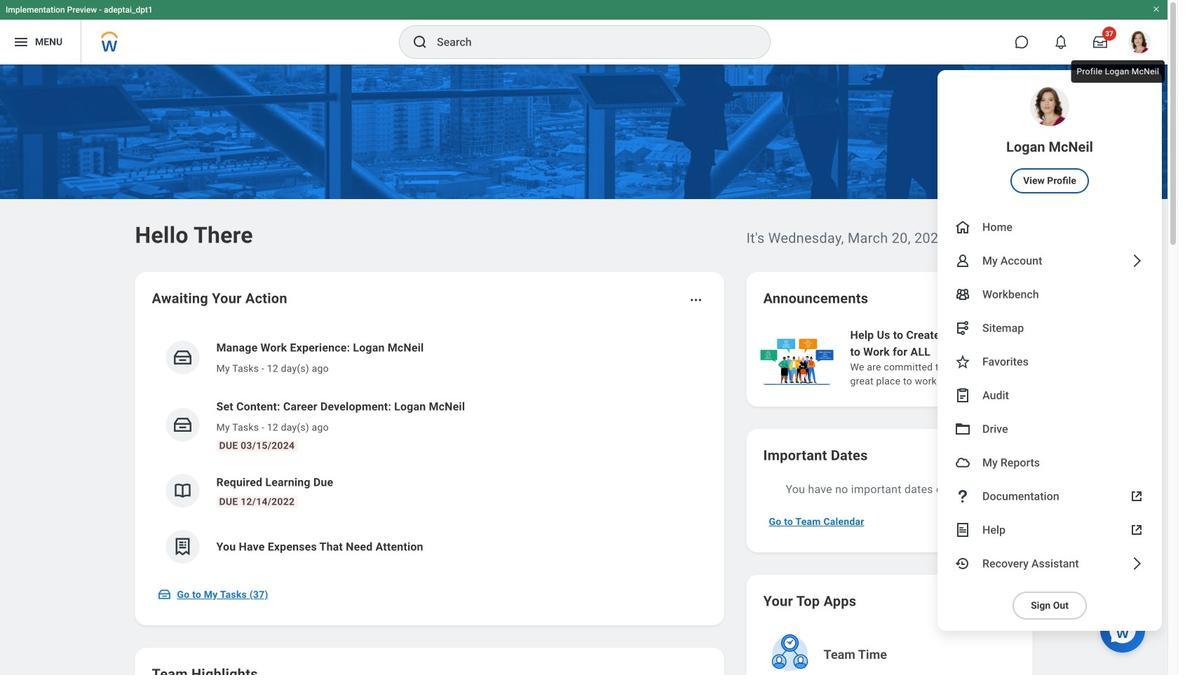 Task type: locate. For each thing, give the bounding box(es) containing it.
ext link image
[[1129, 488, 1146, 505]]

menu
[[938, 70, 1162, 631]]

3 menu item from the top
[[938, 244, 1162, 278]]

status
[[940, 293, 963, 304]]

1 menu item from the top
[[938, 70, 1162, 210]]

ext link image
[[1129, 522, 1146, 539]]

contact card matrix manager image
[[955, 286, 972, 303]]

1 horizontal spatial list
[[758, 325, 1179, 390]]

notifications large image
[[1054, 35, 1068, 49]]

tooltip
[[1069, 58, 1168, 86]]

justify image
[[13, 34, 29, 51]]

close environment banner image
[[1153, 5, 1161, 13]]

chevron right image for tenth menu item from the bottom
[[1129, 253, 1146, 269]]

list
[[758, 325, 1179, 390], [152, 328, 707, 575]]

inbox large image
[[1094, 35, 1108, 49]]

8 menu item from the top
[[938, 412, 1162, 446]]

logan mcneil image
[[1129, 31, 1151, 53]]

1 vertical spatial inbox image
[[172, 415, 193, 436]]

2 chevron right image from the top
[[1129, 556, 1146, 572]]

banner
[[0, 0, 1168, 631]]

question image
[[955, 488, 972, 505]]

0 horizontal spatial list
[[152, 328, 707, 575]]

6 menu item from the top
[[938, 345, 1162, 379]]

2 menu item from the top
[[938, 210, 1162, 244]]

search image
[[412, 34, 429, 51]]

0 vertical spatial chevron right image
[[1129, 253, 1146, 269]]

chevron right image
[[1129, 253, 1146, 269], [1129, 556, 1146, 572]]

folder open image
[[955, 421, 972, 438]]

5 menu item from the top
[[938, 311, 1162, 345]]

1 chevron right image from the top
[[1129, 253, 1146, 269]]

main content
[[0, 65, 1179, 676]]

0 vertical spatial inbox image
[[172, 347, 193, 368]]

inbox image
[[172, 347, 193, 368], [172, 415, 193, 436], [157, 588, 172, 602]]

menu item
[[938, 70, 1162, 210], [938, 210, 1162, 244], [938, 244, 1162, 278], [938, 278, 1162, 311], [938, 311, 1162, 345], [938, 345, 1162, 379], [938, 379, 1162, 412], [938, 412, 1162, 446], [938, 446, 1162, 480], [938, 480, 1162, 513], [938, 513, 1162, 547], [938, 547, 1162, 581]]

2 vertical spatial inbox image
[[157, 588, 172, 602]]

1 vertical spatial chevron right image
[[1129, 556, 1146, 572]]

11 menu item from the top
[[938, 513, 1162, 547]]

time image
[[955, 556, 972, 572]]

chevron left small image
[[973, 292, 987, 306]]



Task type: describe. For each thing, give the bounding box(es) containing it.
7 menu item from the top
[[938, 379, 1162, 412]]

avatar image
[[955, 455, 972, 471]]

document image
[[955, 522, 972, 539]]

chevron right image for 12th menu item from the top of the page
[[1129, 556, 1146, 572]]

endpoints image
[[955, 320, 972, 337]]

9 menu item from the top
[[938, 446, 1162, 480]]

star image
[[955, 354, 972, 370]]

chevron right small image
[[998, 292, 1012, 306]]

user image
[[955, 253, 972, 269]]

10 menu item from the top
[[938, 480, 1162, 513]]

12 menu item from the top
[[938, 547, 1162, 581]]

home image
[[955, 219, 972, 236]]

4 menu item from the top
[[938, 278, 1162, 311]]

paste image
[[955, 387, 972, 404]]

book open image
[[172, 481, 193, 502]]

dashboard expenses image
[[172, 537, 193, 558]]

Search Workday  search field
[[437, 27, 741, 58]]



Task type: vqa. For each thing, say whether or not it's contained in the screenshot.
second open from the top of the Required Learning Progress element
no



